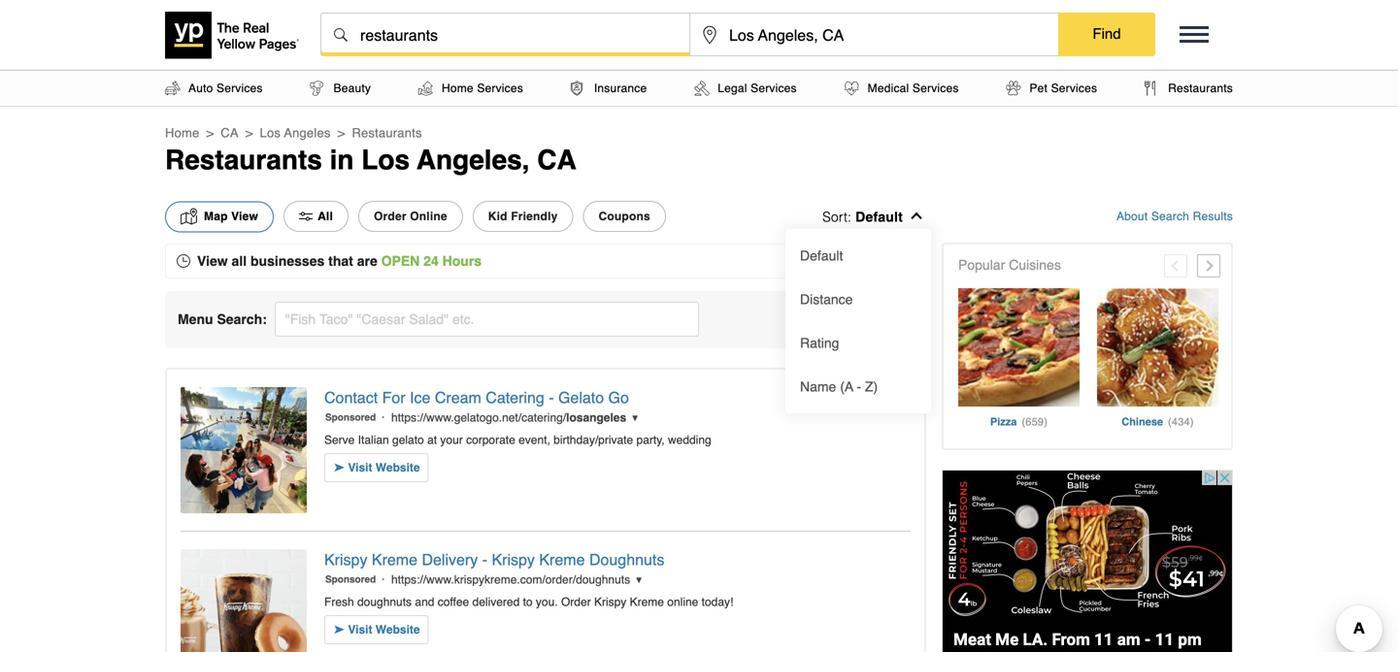 Task type: vqa. For each thing, say whether or not it's contained in the screenshot.
the top am
no



Task type: locate. For each thing, give the bounding box(es) containing it.
view right map
[[231, 210, 258, 223]]

1 services from the left
[[217, 82, 263, 95]]

1 vertical spatial los
[[362, 145, 410, 176]]

advertisement region
[[942, 470, 1233, 653]]

insurance
[[594, 82, 647, 95]]

0 horizontal spatial ca
[[221, 126, 239, 140]]

1 horizontal spatial restaurants
[[352, 126, 422, 140]]

services for auto services
[[217, 82, 263, 95]]

legal services
[[718, 82, 797, 95]]

online
[[410, 210, 447, 223]]

default right "sort:"
[[856, 209, 903, 225]]

restaurants down ca link
[[165, 145, 322, 176]]

all link
[[284, 201, 349, 232]]

1 horizontal spatial view
[[231, 210, 258, 223]]

restaurants up restaurants in los angeles, ca
[[352, 126, 422, 140]]

browse restaurants image
[[1145, 81, 1157, 96]]

1 vertical spatial default link
[[791, 234, 926, 278]]

restaurants for restaurants in los angeles, ca
[[165, 145, 322, 176]]

services right auto
[[217, 82, 263, 95]]

0 horizontal spatial view
[[197, 253, 228, 269]]

next » link
[[1197, 254, 1266, 278]]

default link down sort: default at the right top of page
[[791, 234, 926, 278]]

4 services from the left
[[913, 82, 959, 95]]

menu search:
[[178, 312, 267, 327]]

restaurants in los angeles, ca
[[165, 145, 577, 176]]

services for legal services
[[751, 82, 797, 95]]

browse beauty image
[[310, 81, 323, 96]]

3 services from the left
[[751, 82, 797, 95]]

default link right "sort:"
[[856, 209, 913, 225]]

default down "sort:"
[[800, 248, 843, 264]]

open
[[381, 253, 420, 269]]

services right legal
[[751, 82, 797, 95]]

kid friendly
[[488, 210, 558, 223]]

restaurants
[[352, 126, 422, 140], [165, 145, 322, 176]]

pizza (659)
[[990, 416, 1048, 428]]

»
[[1257, 255, 1266, 273]]

restaurants
[[1168, 82, 1233, 95]]

0 vertical spatial los
[[260, 126, 281, 140]]

search
[[1152, 210, 1190, 223]]

los left angeles
[[260, 126, 281, 140]]

pet services
[[1030, 82, 1098, 95]]

open 24 hours link
[[381, 253, 482, 269]]

services right medical at the right of page
[[913, 82, 959, 95]]

chinese
[[1122, 416, 1164, 428]]

sort:
[[823, 209, 852, 225]]

services right pet
[[1051, 82, 1098, 95]]

-
[[857, 379, 861, 395]]

0 vertical spatial default
[[856, 209, 903, 225]]

0 horizontal spatial los
[[260, 126, 281, 140]]

0 horizontal spatial default
[[800, 248, 843, 264]]

Find a business text field
[[321, 14, 690, 56]]

popular
[[959, 257, 1005, 273]]

services
[[217, 82, 263, 95], [477, 82, 523, 95], [751, 82, 797, 95], [913, 82, 959, 95], [1051, 82, 1098, 95]]

"Fish Taco" "Caesar Salad" etc. text field
[[275, 302, 699, 337]]

los
[[260, 126, 281, 140], [362, 145, 410, 176]]

5 services from the left
[[1051, 82, 1098, 95]]

1 vertical spatial restaurants
[[165, 145, 322, 176]]

pizza
[[990, 416, 1017, 428]]

0 horizontal spatial restaurants
[[165, 145, 322, 176]]

beauty
[[334, 82, 371, 95]]

map view
[[204, 210, 258, 223]]

services for medical services
[[913, 82, 959, 95]]

about search results
[[1117, 210, 1233, 223]]

browse home services image
[[419, 81, 433, 96]]

default
[[856, 209, 903, 225], [800, 248, 843, 264]]

view
[[231, 210, 258, 223], [197, 253, 228, 269]]

angeles,
[[417, 145, 530, 176]]

los right in
[[362, 145, 410, 176]]

kid
[[488, 210, 508, 223]]

pet
[[1030, 82, 1048, 95]]

order online
[[374, 210, 447, 223]]

hours
[[443, 253, 482, 269]]

chinese (434)
[[1122, 416, 1194, 428]]

los angeles
[[260, 126, 331, 140]]

1 vertical spatial ca
[[537, 145, 577, 176]]

friendly
[[511, 210, 558, 223]]

all
[[232, 253, 247, 269]]

ca
[[221, 126, 239, 140], [537, 145, 577, 176]]

view left all
[[197, 253, 228, 269]]

auto
[[188, 82, 213, 95]]

default link
[[856, 209, 913, 225], [791, 234, 926, 278]]

sort: default
[[823, 209, 903, 225]]

name (a - z)
[[800, 379, 878, 395]]

about
[[1117, 210, 1148, 223]]

ca up friendly
[[537, 145, 577, 176]]

0 vertical spatial view
[[231, 210, 258, 223]]

0 vertical spatial restaurants
[[352, 126, 422, 140]]

ca down auto services
[[221, 126, 239, 140]]

Where? text field
[[690, 14, 1059, 56]]

1 horizontal spatial default
[[856, 209, 903, 225]]

services right home
[[477, 82, 523, 95]]

browse insurance image
[[571, 81, 583, 96]]

2 services from the left
[[477, 82, 523, 95]]



Task type: describe. For each thing, give the bounding box(es) containing it.
0 vertical spatial ca
[[221, 126, 239, 140]]

browse pet services image
[[1007, 81, 1021, 96]]

ca link
[[221, 126, 239, 140]]

rating
[[800, 336, 840, 351]]

angeles
[[284, 126, 331, 140]]

rating link
[[791, 321, 926, 365]]

search:
[[217, 312, 267, 327]]

browse auto services image
[[165, 81, 181, 96]]

about search results link
[[1117, 210, 1233, 223]]

home
[[442, 82, 474, 95]]

24
[[424, 253, 439, 269]]

browse legal services image
[[695, 81, 710, 96]]

auto services
[[188, 82, 263, 95]]

in
[[330, 145, 354, 176]]

medical
[[868, 82, 909, 95]]

(659)
[[1022, 416, 1048, 428]]

next
[[1220, 255, 1253, 273]]

distance
[[800, 292, 853, 307]]

that
[[328, 253, 353, 269]]

coupons
[[599, 210, 651, 223]]

next »
[[1220, 255, 1266, 273]]

browse medical services image
[[845, 81, 860, 96]]

find button
[[1059, 13, 1156, 55]]

cuisines
[[1009, 257, 1061, 273]]

are
[[357, 253, 378, 269]]

1 horizontal spatial ca
[[537, 145, 577, 176]]

services for pet services
[[1051, 82, 1098, 95]]

medical services
[[868, 82, 959, 95]]

legal
[[718, 82, 747, 95]]

name (a - z) link
[[791, 365, 926, 409]]

businesses
[[251, 253, 325, 269]]

z)
[[865, 379, 878, 395]]

(434)
[[1168, 416, 1194, 428]]

home link
[[165, 126, 200, 140]]

home
[[165, 126, 200, 140]]

1 vertical spatial default
[[800, 248, 843, 264]]

distance link
[[791, 278, 926, 321]]

view all businesses that are open 24 hours
[[197, 253, 482, 269]]

map view link
[[165, 201, 274, 232]]

the real yellow pages logo image
[[165, 12, 301, 59]]

find
[[1093, 25, 1121, 42]]

order
[[374, 210, 407, 223]]

1 horizontal spatial los
[[362, 145, 410, 176]]

(a
[[840, 379, 854, 395]]

services for home services
[[477, 82, 523, 95]]

all
[[318, 210, 333, 223]]

0 vertical spatial default link
[[856, 209, 913, 225]]

popular cuisines
[[959, 257, 1061, 273]]

restaurants for restaurants
[[352, 126, 422, 140]]

results
[[1193, 210, 1233, 223]]

map
[[204, 210, 228, 223]]

view inside "link"
[[231, 210, 258, 223]]

menu
[[178, 312, 213, 327]]

name
[[800, 379, 837, 395]]

home services
[[442, 82, 523, 95]]

los angeles link
[[260, 126, 331, 140]]

1 vertical spatial view
[[197, 253, 228, 269]]



